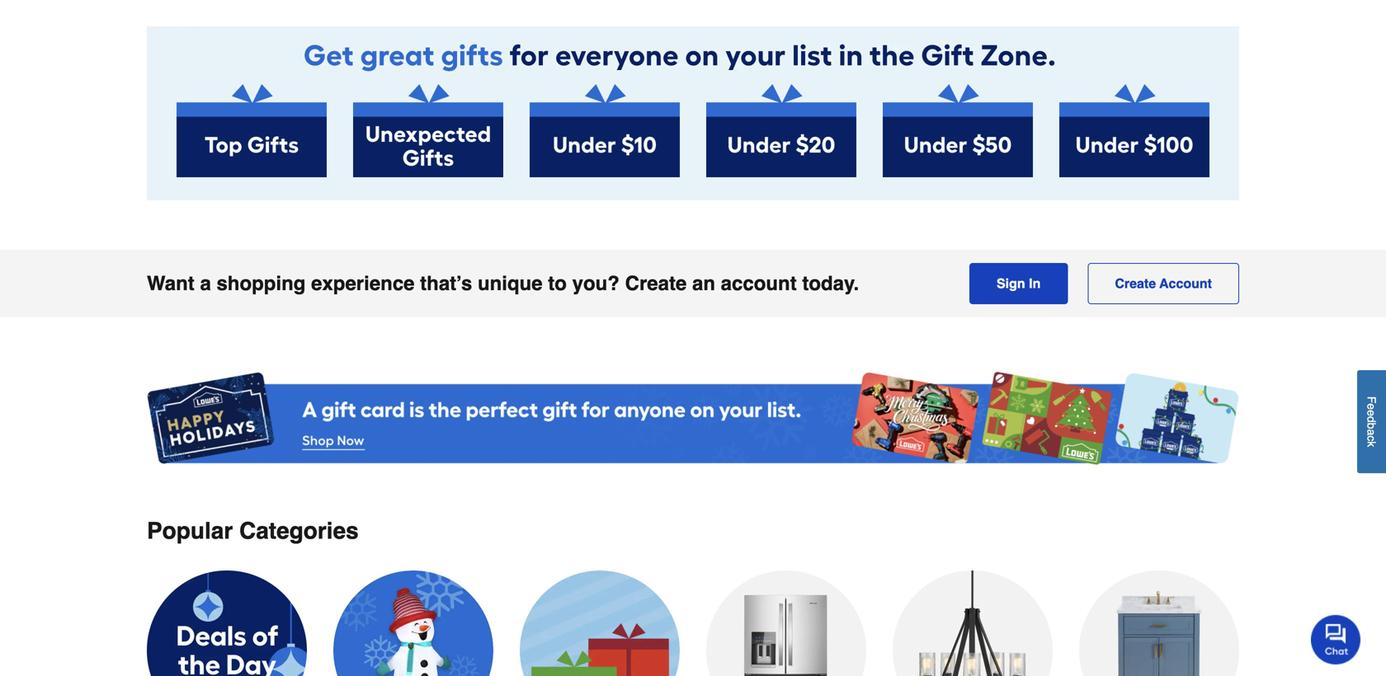 Task type: vqa. For each thing, say whether or not it's contained in the screenshot.
create account button
yes



Task type: describe. For each thing, give the bounding box(es) containing it.
create account
[[1115, 276, 1212, 291]]

sign
[[997, 276, 1025, 291]]

create inside create account link
[[1115, 276, 1156, 291]]

that's
[[420, 272, 472, 295]]

a blue 2-door bathroom vanity with a white top, gold faucet and gold hardware. image
[[1079, 571, 1239, 677]]

you?
[[572, 272, 620, 295]]

b
[[1365, 423, 1378, 429]]

get great gifts for everyone on your list in the gift zone. image
[[147, 26, 1239, 84]]

deals of the day icon. image
[[147, 571, 307, 677]]

under 10 dollars. image
[[530, 84, 680, 177]]

shopping
[[217, 272, 306, 295]]

f e e d b a c k button
[[1357, 370, 1386, 474]]

account
[[1160, 276, 1212, 291]]

an inflatable snowman decoration with a red-and-white striped hat, blue mittens and a blue scarf. image
[[333, 571, 493, 677]]

want a shopping experience that's unique to you? create an account today.
[[147, 272, 859, 295]]

popular categories
[[147, 518, 359, 544]]

a gift card is the perfect gift for anyone on your list. shop now. image
[[147, 367, 1239, 472]]

an
[[692, 272, 715, 295]]

sign in button
[[970, 263, 1068, 304]]

sign in
[[997, 276, 1041, 291]]

a inside f e e d b a c k 'button'
[[1365, 429, 1378, 436]]

0 horizontal spatial create
[[625, 272, 687, 295]]

a 5-light black metal and wood chandelier. image
[[893, 571, 1053, 677]]

under 50 dollars. image
[[883, 84, 1033, 177]]

0 horizontal spatial a
[[200, 272, 211, 295]]

popular
[[147, 518, 233, 544]]



Task type: locate. For each thing, give the bounding box(es) containing it.
unique
[[478, 272, 543, 295]]

under 20 dollars. image
[[706, 84, 856, 177]]

0 vertical spatial a
[[200, 272, 211, 295]]

1 horizontal spatial a
[[1365, 429, 1378, 436]]

a right the want
[[200, 272, 211, 295]]

a stainless french door refrigerator with a bottom freezer and middle storage drawer. image
[[706, 571, 866, 677]]

2 e from the top
[[1365, 410, 1378, 417]]

under 100 dollars. image
[[1059, 84, 1210, 177]]

1 vertical spatial a
[[1365, 429, 1378, 436]]

f
[[1365, 397, 1378, 404]]

a up k
[[1365, 429, 1378, 436]]

unexpected gifts. image
[[353, 84, 503, 177]]

in
[[1029, 276, 1041, 291]]

create account button
[[1088, 263, 1239, 304]]

categories
[[239, 518, 359, 544]]

create left account
[[1115, 276, 1156, 291]]

top gifts. image
[[177, 84, 327, 177]]

k
[[1365, 442, 1378, 447]]

e up b
[[1365, 410, 1378, 417]]

1 e from the top
[[1365, 404, 1378, 410]]

want
[[147, 272, 195, 295]]

e up d
[[1365, 404, 1378, 410]]

to
[[548, 272, 567, 295]]

today.
[[802, 272, 859, 295]]

f e e d b a c k
[[1365, 397, 1378, 447]]

create
[[625, 272, 687, 295], [1115, 276, 1156, 291]]

experience
[[311, 272, 415, 295]]

create account link
[[1088, 263, 1239, 304]]

account
[[721, 272, 797, 295]]

a
[[200, 272, 211, 295], [1365, 429, 1378, 436]]

1 horizontal spatial create
[[1115, 276, 1156, 291]]

an icon of red and green wrapped gifts. image
[[520, 571, 680, 677]]

sign in link
[[970, 263, 1068, 304]]

chat invite button image
[[1311, 615, 1361, 665]]

create left an
[[625, 272, 687, 295]]

e
[[1365, 404, 1378, 410], [1365, 410, 1378, 417]]

c
[[1365, 436, 1378, 442]]

d
[[1365, 417, 1378, 423]]



